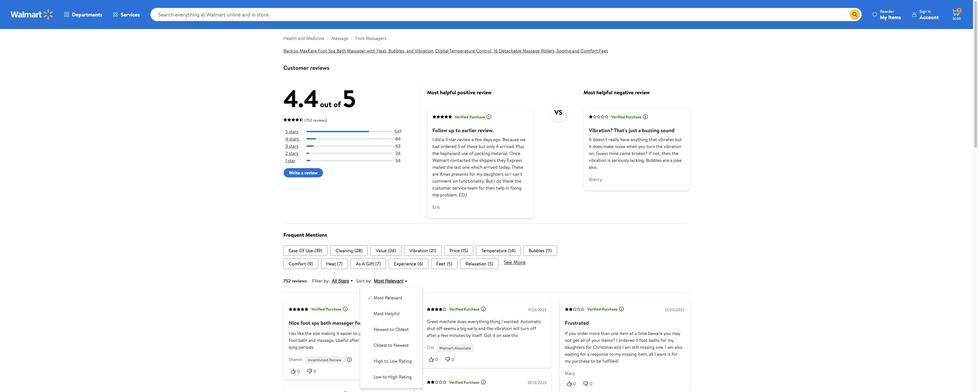 Task type: describe. For each thing, give the bounding box(es) containing it.
list item containing feet
[[431, 259, 458, 269]]

0 horizontal spatial 4
[[286, 136, 288, 142]]

express
[[507, 157, 522, 164]]

i left the did
[[433, 136, 434, 143]]

and inside "great machine does everything thing i wanted. automatic shut off seems a big early and the vibration will turn off after a few minutes by itself. got it on sale tho"
[[479, 325, 486, 332]]

material.
[[491, 150, 509, 157]]

detachable
[[499, 48, 522, 54]]

the up not,
[[656, 143, 663, 150]]

a up purchase
[[588, 351, 590, 358]]

be
[[597, 358, 602, 365]]

ease
[[289, 248, 298, 254]]

a left joke
[[671, 157, 673, 164]]

a up 'these'
[[472, 136, 474, 143]]

verified purchase information image for 9/23/2023
[[481, 307, 486, 312]]

0 vertical spatial temperature
[[450, 48, 475, 54]]

and inside if you order more than one item at a time beware you may not get all of your items!! i ordered 3 foot baths for my daughters for christmas and i am still missing one.  i am also waiting for a response to my missing item, all i want is for my purchase to be fulfilled!
[[614, 344, 622, 351]]

great machine does everything thing i wanted. automatic shut off seems a big early and the vibration will turn off after a few minutes by itself. got it on sale tho
[[427, 318, 542, 339]]

high to low rating
[[374, 358, 412, 365]]

0 horizontal spatial bubbles
[[529, 248, 545, 254]]

0 horizontal spatial you
[[569, 330, 577, 337]]

to up feet
[[390, 326, 394, 333]]

is inside the vibration? that's just a buzzing sound it doesn't really have anything that vibrates but it does make noise when you turn the vibration on. guess mine came broken? if not, then the vibration is seriously lacking. bubbles are a joke also.
[[608, 157, 611, 164]]

price.
[[372, 319, 385, 327]]

for down also
[[672, 351, 678, 358]]

nice
[[289, 319, 299, 327]]

0 vertical spatial vibration
[[664, 143, 682, 150]]

you inside the vibration? that's just a buzzing sound it doesn't really have anything that vibrates but it does make noise when you turn the vibration on. guess mine came broken? if not, then the vibration is seriously lacking. bubbles are a joke also.
[[639, 143, 646, 150]]

it inside "i do like the size making it easier to use and prepare for the foot bath and massage. useful after being on your feet for long periods."
[[337, 330, 340, 337]]

0 horizontal spatial newest
[[374, 326, 389, 333]]

contacted
[[451, 157, 471, 164]]

1 vertical spatial low
[[374, 374, 382, 381]]

most helpful negative review
[[584, 89, 650, 96]]

my up fulfilled!
[[615, 351, 621, 358]]

review right negative
[[635, 89, 650, 96]]

for up purchase
[[581, 351, 586, 358]]

customer
[[433, 185, 452, 192]]

a right 'write'
[[301, 170, 304, 176]]

option group containing most relevant
[[366, 292, 417, 383]]

lacking.
[[630, 157, 645, 164]]

see more
[[504, 259, 526, 266]]

more
[[514, 259, 526, 266]]

0 vertical spatial low
[[390, 358, 398, 365]]

but inside the follow up to earlier review. i did a 3 star review a few days ago. because we had ordered 5 of these but only 4 arrived. plus the haphazard use of packing material. once walmart contacted the shippers they express mailed the last one which arrived today.  these are xmas presents for my daughters so i can't comment on functionality.  but i do thank the customer service team for their help in fixing the problem.  edj
[[479, 143, 486, 150]]

1 vertical spatial 5
[[286, 128, 288, 135]]

4 stars
[[286, 136, 299, 142]]

customer reviews
[[284, 64, 330, 72]]

4 inside the follow up to earlier review. i did a 3 star review a few days ago. because we had ordered 5 of these but only 4 arrived. plus the haphazard use of packing material. once walmart contacted the shippers they express mailed the last one which arrived today.  these are xmas presents for my daughters so i can't comment on functionality.  but i do thank the customer service team for their help in fixing the problem.  edj
[[496, 143, 499, 150]]

stars for 2 stars
[[289, 150, 299, 157]]

and right 'soothe'
[[573, 48, 580, 54]]

0 button down sharon
[[289, 368, 305, 375]]

heat
[[326, 261, 336, 267]]

for left their
[[479, 185, 485, 192]]

the down 'customer'
[[433, 192, 439, 198]]

great
[[427, 318, 438, 325]]

one inside the follow up to earlier review. i did a 3 star review a few days ago. because we had ordered 5 of these but only 4 arrived. plus the haphazard use of packing material. once walmart contacted the shippers they express mailed the last one which arrived today.  these are xmas presents for my daughters so i can't comment on functionality.  but i do thank the customer service team for their help in fixing the problem.  edj
[[463, 164, 470, 171]]

spa
[[329, 48, 336, 54]]

vs
[[555, 108, 563, 117]]

11/8/2023
[[392, 307, 409, 313]]

2 horizontal spatial you
[[664, 330, 671, 337]]

0 vertical spatial 5
[[343, 82, 356, 115]]

verified purchase information image up the massager
[[343, 307, 348, 312]]

positive
[[458, 89, 476, 96]]

(5) for relaxation (5)
[[488, 261, 494, 267]]

tim
[[427, 345, 434, 351]]

turn inside the vibration? that's just a buzzing sound it doesn't really have anything that vibrates but it does make noise when you turn the vibration on. guess mine came broken? if not, then the vibration is seriously lacking. bubbles are a joke also.
[[647, 143, 655, 150]]

few inside "great machine does everything thing i wanted. automatic shut off seems a big early and the vibration will turn off after a few minutes by itself. got it on sale tho"
[[441, 332, 448, 339]]

on inside "great machine does everything thing i wanted. automatic shut off seems a big early and the vibration will turn off after a few minutes by itself. got it on sale tho"
[[497, 332, 502, 339]]

reorder my items
[[881, 8, 902, 21]]

my down may
[[668, 337, 674, 344]]

machine
[[440, 318, 456, 325]]

purchase for 12/20/2022
[[602, 307, 618, 312]]

really
[[609, 136, 620, 143]]

on inside "i do like the size making it easier to use and prepare for the foot bath and massage. useful after being on your feet for long periods."
[[373, 337, 378, 344]]

2 vertical spatial verified purchase information image
[[343, 392, 348, 392]]

the left last
[[447, 164, 453, 171]]

after inside "i do like the size making it easier to use and prepare for the foot bath and massage. useful after being on your feet for long periods."
[[350, 337, 359, 344]]

maxkare
[[300, 48, 317, 54]]

(752 reviews)
[[305, 118, 327, 123]]

write
[[289, 170, 300, 176]]

for up one.
[[661, 337, 667, 344]]

use inside "i do like the size making it easier to use and prepare for the foot bath and massage. useful after being on your feet for long periods."
[[359, 330, 366, 337]]

2 off from the left
[[531, 325, 537, 332]]

christmas
[[593, 344, 613, 351]]

feet inside list item
[[437, 261, 446, 267]]

mailed
[[433, 164, 446, 171]]

1 (7) from the left
[[337, 261, 343, 267]]

easier
[[341, 330, 352, 337]]

noise
[[615, 143, 626, 150]]

arrived
[[484, 164, 498, 171]]

0 horizontal spatial high
[[374, 358, 383, 365]]

1 horizontal spatial foot
[[356, 35, 365, 42]]

walmart image
[[11, 9, 53, 20]]

filter
[[312, 278, 323, 284]]

of inside if you order more than one item at a time beware you may not get all of your items!! i ordered 3 foot baths for my daughters for christmas and i am still missing one.  i am also waiting for a response to my missing item, all i want is for my purchase to be fulfilled!
[[586, 337, 591, 344]]

Most Relevant radio
[[367, 295, 373, 300]]

Search search field
[[150, 8, 862, 21]]

frequent
[[284, 231, 304, 239]]

long
[[289, 344, 298, 351]]

size
[[313, 330, 320, 337]]

i inside "great machine does everything thing i wanted. automatic shut off seems a big early and the vibration will turn off after a few minutes by itself. got it on sale tho"
[[502, 318, 503, 325]]

a right at
[[635, 330, 637, 337]]

3 inside if you order more than one item at a time beware you may not get all of your items!! i ordered 3 foot baths for my daughters for christmas and i am still missing one.  i am also waiting for a response to my missing item, all i want is for my purchase to be fulfilled!
[[636, 337, 638, 344]]

0 button down walmart associate
[[443, 356, 460, 363]]

bubbles,
[[389, 48, 406, 54]]

the down 'can't'
[[515, 178, 522, 185]]

up
[[449, 127, 455, 134]]

1 horizontal spatial all
[[649, 351, 654, 358]]

5 inside the follow up to earlier review. i did a 3 star review a few days ago. because we had ordered 5 of these but only 4 arrived. plus the haphazard use of packing material. once walmart contacted the shippers they express mailed the last one which arrived today.  these are xmas presents for my daughters so i can't comment on functionality.  but i do thank the customer service team for their help in fixing the problem.  edj
[[458, 143, 461, 150]]

most relevant inside popup button
[[374, 279, 404, 284]]

0 horizontal spatial 3
[[286, 143, 288, 150]]

useful
[[336, 337, 349, 344]]

1 horizontal spatial high
[[388, 374, 398, 381]]

star inside the follow up to earlier review. i did a 3 star review a few days ago. because we had ordered 5 of these but only 4 arrived. plus the haphazard use of packing material. once walmart contacted the shippers they express mailed the last one which arrived today.  these are xmas presents for my daughters so i can't comment on functionality.  but i do thank the customer service team for their help in fixing the problem.  edj
[[449, 136, 457, 143]]

list item containing vibration
[[404, 246, 442, 256]]

if inside the vibration? that's just a buzzing sound it doesn't really have anything that vibrates but it does make noise when you turn the vibration on. guess mine came broken? if not, then the vibration is seriously lacking. bubbles are a joke also.
[[649, 150, 652, 157]]

still
[[632, 344, 639, 351]]

helpful for positive
[[440, 89, 456, 96]]

1 / from the left
[[327, 35, 329, 42]]

the up joke
[[672, 150, 679, 157]]

newest to oldest
[[374, 326, 409, 333]]

sharon
[[289, 356, 303, 363]]

list item containing value
[[371, 246, 402, 256]]

1 vertical spatial star
[[288, 158, 296, 164]]

also
[[675, 344, 683, 351]]

when
[[627, 143, 637, 150]]

daughters inside the follow up to earlier review. i did a 3 star review a few days ago. because we had ordered 5 of these but only 4 arrived. plus the haphazard use of packing material. once walmart contacted the shippers they express mailed the last one which arrived today.  these are xmas presents for my daughters so i can't comment on functionality.  but i do thank the customer service team for their help in fixing the problem.  edj
[[484, 171, 504, 178]]

a right just at the right
[[639, 127, 641, 134]]

write a review
[[289, 170, 318, 176]]

i inside "i do like the size making it easier to use and prepare for the foot bath and massage. useful after being on your feet for long periods."
[[289, 330, 290, 337]]

foot inside "i do like the size making it easier to use and prepare for the foot bath and massage. useful after being on your feet for long periods."
[[289, 337, 297, 344]]

to down prepare
[[388, 342, 393, 349]]

purchase for 10/13/2023
[[464, 380, 480, 385]]

(6)
[[418, 261, 423, 267]]

1 off from the left
[[437, 325, 443, 332]]

list item containing ease of use
[[284, 246, 328, 256]]

i left "want" at right
[[655, 351, 656, 358]]

associate
[[455, 346, 471, 351]]

(11)
[[546, 248, 552, 254]]

verified purchase for 10/13/2023
[[449, 380, 480, 385]]

and down size
[[309, 337, 316, 344]]

1 horizontal spatial bath
[[321, 319, 331, 327]]

0 button down tim
[[427, 356, 443, 363]]

departments
[[72, 11, 102, 18]]

helpful for negative
[[597, 89, 613, 96]]

sign in account
[[920, 8, 939, 21]]

1 horizontal spatial newest
[[394, 342, 409, 349]]

0 for 0 button below the mary at the right of page
[[574, 382, 576, 387]]

0 horizontal spatial foot
[[318, 48, 327, 54]]

days
[[484, 136, 492, 143]]

foot massagers link
[[356, 35, 387, 42]]

verified for 9/23/2023
[[449, 307, 463, 312]]

(752
[[305, 118, 312, 123]]

list item containing price
[[445, 246, 474, 256]]

for right the massager
[[355, 319, 362, 327]]

list containing ease of use
[[284, 246, 690, 256]]

more
[[590, 330, 600, 337]]

0 button down purchase
[[582, 381, 598, 388]]

my down waiting
[[565, 358, 571, 365]]

did
[[435, 136, 441, 143]]

feet
[[389, 337, 397, 344]]

to left be on the right of page
[[591, 358, 596, 365]]

purchase for 11/8/2023
[[326, 307, 342, 312]]

low to high rating
[[374, 374, 412, 381]]

health and medicine / massage / foot massagers
[[284, 35, 387, 42]]

(24)
[[388, 248, 396, 254]]

to down high to low rating
[[383, 374, 387, 381]]

by: for sort by:
[[366, 278, 372, 284]]

joke
[[674, 157, 682, 164]]

Walmart Site-Wide search field
[[150, 8, 862, 21]]

1 horizontal spatial foot
[[301, 319, 310, 327]]

0 button down the mary at the right of page
[[565, 381, 582, 388]]

massage link
[[332, 35, 349, 42]]

ordered inside if you order more than one item at a time beware you may not get all of your items!! i ordered 3 foot baths for my daughters for christmas and i am still missing one.  i am also waiting for a response to my missing item, all i want is for my purchase to be fulfilled!
[[619, 337, 635, 344]]

a left big
[[457, 325, 460, 332]]

review inside the follow up to earlier review. i did a 3 star review a few days ago. because we had ordered 5 of these but only 4 arrived. plus the haphazard use of packing material. once walmart contacted the shippers they express mailed the last one which arrived today.  these are xmas presents for my daughters so i can't comment on functionality.  but i do thank the customer service team for their help in fixing the problem.  edj
[[458, 136, 471, 143]]

these
[[467, 143, 478, 150]]

34
[[396, 158, 401, 164]]

1 vertical spatial massage
[[523, 48, 540, 54]]

for up functionality.
[[470, 171, 476, 178]]

a down great
[[438, 332, 440, 339]]

tho
[[512, 332, 519, 339]]

review right 'write'
[[305, 170, 318, 176]]

verified purchase for 11/8/2023
[[311, 307, 342, 312]]

verified purchase information image up "review."
[[487, 114, 492, 119]]

to down oldest to newest
[[384, 358, 389, 365]]

0 for 0 button under walmart associate
[[452, 357, 455, 362]]

automatic
[[521, 318, 542, 325]]

negative
[[614, 89, 634, 96]]

a right the did
[[442, 136, 444, 143]]

do inside the follow up to earlier review. i did a 3 star review a few days ago. because we had ordered 5 of these but only 4 arrived. plus the haphazard use of packing material. once walmart contacted the shippers they express mailed the last one which arrived today.  these are xmas presents for my daughters so i can't comment on functionality.  but i do thank the customer service team for their help in fixing the problem.  edj
[[497, 178, 502, 185]]

(14)
[[508, 248, 516, 254]]

after inside "great machine does everything thing i wanted. automatic shut off seems a big early and the vibration will turn off after a few minutes by itself. got it on sale tho"
[[427, 332, 437, 339]]

will
[[513, 325, 520, 332]]

make
[[604, 143, 614, 150]]

stars for 4 stars
[[289, 136, 299, 142]]

minutes
[[450, 332, 465, 339]]

1 vertical spatial most relevant
[[374, 295, 403, 301]]

the left the price.
[[363, 319, 371, 327]]

and right health
[[298, 35, 305, 42]]

most inside popup button
[[374, 279, 384, 284]]

0 for 0 button below purchase
[[590, 382, 593, 387]]

1 am from the left
[[625, 344, 631, 351]]

i left still
[[623, 344, 624, 351]]

rating for low to high rating
[[399, 374, 412, 381]]

beware
[[648, 330, 663, 337]]

order
[[578, 330, 589, 337]]

response
[[591, 351, 609, 358]]

all
[[332, 279, 337, 284]]

for up feet
[[391, 330, 397, 337]]

0 for 0 button under incentivized
[[314, 369, 316, 374]]

1
[[286, 158, 287, 164]]

0 vertical spatial oldest
[[396, 326, 409, 333]]

1 vertical spatial oldest
[[374, 342, 387, 349]]

0 for 0 button below tim
[[436, 357, 438, 362]]

2 am from the left
[[668, 344, 674, 351]]

of left 'these'
[[462, 143, 466, 150]]

list item containing cleaning
[[331, 246, 368, 256]]

reviews for customer reviews
[[310, 64, 330, 72]]

i right but
[[494, 178, 496, 185]]

for right feet
[[398, 337, 404, 344]]

the inside "great machine does everything thing i wanted. automatic shut off seems a big early and the vibration will turn off after a few minutes by itself. got it on sale tho"
[[487, 325, 494, 332]]

guess
[[596, 150, 608, 157]]

walmart associate
[[440, 346, 471, 351]]

vibration inside "great machine does everything thing i wanted. automatic shut off seems a big early and the vibration will turn off after a few minutes by itself. got it on sale tho"
[[495, 325, 512, 332]]

and right bubbles,
[[407, 48, 414, 54]]

gift
[[366, 261, 374, 267]]

does inside the vibration? that's just a buzzing sound it doesn't really have anything that vibrates but it does make noise when you turn the vibration on. guess mine came broken? if not, then the vibration is seriously lacking. bubbles are a joke also.
[[593, 143, 603, 150]]

12/20/2022
[[665, 307, 685, 313]]

eric
[[433, 204, 440, 211]]



Task type: vqa. For each thing, say whether or not it's contained in the screenshot.
'gooey'
no



Task type: locate. For each thing, give the bounding box(es) containing it.
(9)
[[308, 261, 313, 267]]

5 up haphazard at the left of page
[[458, 143, 461, 150]]

1 horizontal spatial 3
[[446, 136, 448, 143]]

1 vertical spatial turn
[[521, 325, 529, 332]]

rating
[[399, 358, 412, 365], [399, 374, 412, 381]]

to
[[294, 48, 299, 54], [456, 127, 461, 134], [390, 326, 394, 333], [353, 330, 358, 337], [388, 342, 393, 349], [610, 351, 614, 358], [591, 358, 596, 365], [384, 358, 389, 365], [383, 374, 387, 381]]

2 (5) from the left
[[488, 261, 494, 267]]

0 horizontal spatial by:
[[324, 278, 330, 284]]

feet (5)
[[437, 261, 453, 267]]

reviews
[[310, 64, 330, 72], [292, 278, 307, 284]]

0 for 0 button below sharon
[[297, 369, 300, 374]]

2 vertical spatial vibration
[[495, 325, 512, 332]]

list item containing experience
[[389, 259, 429, 269]]

progress bar for 24
[[307, 153, 393, 154]]

comment
[[433, 178, 452, 185]]

0 vertical spatial does
[[593, 143, 603, 150]]

0 horizontal spatial missing
[[622, 351, 637, 358]]

but
[[486, 178, 493, 185]]

3 progress bar from the top
[[307, 146, 393, 147]]

star
[[449, 136, 457, 143], [288, 158, 296, 164]]

1 (5) from the left
[[447, 261, 453, 267]]

0 vertical spatial massage
[[332, 35, 349, 42]]

being
[[360, 337, 372, 344]]

but
[[676, 136, 682, 143], [479, 143, 486, 150]]

all stars
[[332, 279, 349, 284]]

if inside if you order more than one item at a time beware you may not get all of your items!! i ordered 3 foot baths for my daughters for christmas and i am still missing one.  i am also waiting for a response to my missing item, all i want is for my purchase to be fulfilled!
[[565, 330, 568, 337]]

everything
[[468, 318, 489, 325]]

0 horizontal spatial am
[[625, 344, 631, 351]]

1 vertical spatial newest
[[394, 342, 409, 349]]

your inside if you order more than one item at a time beware you may not get all of your items!! i ordered 3 foot baths for my daughters for christmas and i am still missing one.  i am also waiting for a response to my missing item, all i want is for my purchase to be fulfilled!
[[592, 337, 601, 344]]

foot down time
[[640, 337, 648, 344]]

my
[[477, 171, 483, 178], [668, 337, 674, 344], [615, 351, 621, 358], [565, 358, 571, 365]]

1 horizontal spatial (5)
[[488, 261, 494, 267]]

0 vertical spatial if
[[649, 150, 652, 157]]

3 up still
[[636, 337, 638, 344]]

list item containing heat
[[321, 259, 348, 269]]

are down then
[[663, 157, 670, 164]]

relaxation (5)
[[466, 261, 494, 267]]

low up low to high rating
[[390, 358, 398, 365]]

ordered inside the follow up to earlier review. i did a 3 star review a few days ago. because we had ordered 5 of these but only 4 arrived. plus the haphazard use of packing material. once walmart contacted the shippers they express mailed the last one which arrived today.  these are xmas presents for my daughters so i can't comment on functionality.  but i do thank the customer service team for their help in fixing the problem.  edj
[[441, 143, 457, 150]]

do up help
[[497, 178, 502, 185]]

for up response
[[586, 344, 592, 351]]

may
[[672, 330, 681, 337]]

(5) right "relaxation"
[[488, 261, 494, 267]]

these
[[512, 164, 524, 171]]

1 vertical spatial 4
[[496, 143, 499, 150]]

3
[[446, 136, 448, 143], [286, 143, 288, 150], [636, 337, 638, 344]]

relaxation
[[466, 261, 487, 267]]

are inside the follow up to earlier review. i did a 3 star review a few days ago. because we had ordered 5 of these but only 4 arrived. plus the haphazard use of packing material. once walmart contacted the shippers they express mailed the last one which arrived today.  these are xmas presents for my daughters so i can't comment on functionality.  but i do thank the customer service team for their help in fixing the problem.  edj
[[433, 171, 439, 178]]

temperature up see more list
[[482, 248, 507, 254]]

2 (7) from the left
[[376, 261, 381, 267]]

newest
[[374, 326, 389, 333], [394, 342, 409, 349]]

customer
[[284, 64, 309, 72]]

one
[[463, 164, 470, 171], [611, 330, 619, 337]]

relevant inside option group
[[385, 295, 403, 301]]

after
[[427, 332, 437, 339], [350, 337, 359, 344]]

0 vertical spatial feet
[[599, 48, 608, 54]]

0 vertical spatial foot
[[356, 35, 365, 42]]

0 horizontal spatial daughters
[[484, 171, 504, 178]]

walmart inside the follow up to earlier review. i did a 3 star review a few days ago. because we had ordered 5 of these but only 4 arrived. plus the haphazard use of packing material. once walmart contacted the shippers they express mailed the last one which arrived today.  these are xmas presents for my daughters so i can't comment on functionality.  but i do thank the customer service team for their help in fixing the problem.  edj
[[433, 157, 449, 164]]

1 vertical spatial does
[[457, 318, 467, 325]]

0 horizontal spatial massage
[[332, 35, 349, 42]]

it inside "great machine does everything thing i wanted. automatic shut off seems a big early and the vibration will turn off after a few minutes by itself. got it on sale tho"
[[493, 332, 496, 339]]

services button
[[108, 7, 145, 22]]

daughters down 'get'
[[565, 344, 585, 351]]

0 horizontal spatial helpful
[[440, 89, 456, 96]]

bubbles inside the vibration? that's just a buzzing sound it doesn't really have anything that vibrates but it does make noise when you turn the vibration on. guess mine came broken? if not, then the vibration is seriously lacking. bubbles are a joke also.
[[646, 157, 662, 164]]

daughters inside if you order more than one item at a time beware you may not get all of your items!! i ordered 3 foot baths for my daughters for christmas and i am still missing one.  i am also waiting for a response to my missing item, all i want is for my purchase to be fulfilled!
[[565, 344, 585, 351]]

comfort right 'soothe'
[[581, 48, 598, 54]]

helpful left positive
[[440, 89, 456, 96]]

reviews for 752 reviews
[[292, 278, 307, 284]]

their
[[486, 185, 495, 192]]

foot inside if you order more than one item at a time beware you may not get all of your items!! i ordered 3 foot baths for my daughters for christmas and i am still missing one.  i am also waiting for a response to my missing item, all i want is for my purchase to be fulfilled!
[[640, 337, 648, 344]]

one.
[[656, 344, 665, 351]]

0 vertical spatial is
[[608, 157, 611, 164]]

1 horizontal spatial your
[[592, 337, 601, 344]]

2 rating from the top
[[399, 374, 412, 381]]

1 by: from the left
[[324, 278, 330, 284]]

arrived.
[[500, 143, 515, 150]]

2 horizontal spatial 5
[[458, 143, 461, 150]]

3 stars
[[286, 143, 299, 150]]

comfort inside see more list
[[289, 261, 306, 267]]

by: right sort on the left bottom of the page
[[366, 278, 372, 284]]

i right items!!
[[617, 337, 618, 344]]

10/13/2023
[[528, 380, 547, 386]]

1 horizontal spatial vibration
[[589, 157, 607, 164]]

2 by: from the left
[[366, 278, 372, 284]]

0 vertical spatial bubbles
[[646, 157, 662, 164]]

0 horizontal spatial if
[[565, 330, 568, 337]]

relevant
[[385, 279, 404, 284], [385, 295, 403, 301]]

1 vertical spatial rating
[[399, 374, 412, 381]]

(5) for feet (5)
[[447, 261, 453, 267]]

2 horizontal spatial foot
[[640, 337, 648, 344]]

the right like
[[305, 330, 312, 337]]

the up oldest to newest
[[398, 330, 405, 337]]

my inside the follow up to earlier review. i did a 3 star review a few days ago. because we had ordered 5 of these but only 4 arrived. plus the haphazard use of packing material. once walmart contacted the shippers they express mailed the last one which arrived today.  these are xmas presents for my daughters so i can't comment on functionality.  but i do thank the customer service team for their help in fixing the problem.  edj
[[477, 171, 483, 178]]

use inside the follow up to earlier review. i did a 3 star review a few days ago. because we had ordered 5 of these but only 4 arrived. plus the haphazard use of packing material. once walmart contacted the shippers they express mailed the last one which arrived today.  these are xmas presents for my daughters so i can't comment on functionality.  but i do thank the customer service team for their help in fixing the problem.  edj
[[462, 150, 468, 157]]

1 horizontal spatial star
[[449, 136, 457, 143]]

progress bar for 63
[[307, 146, 393, 147]]

my down which
[[477, 171, 483, 178]]

0 vertical spatial high
[[374, 358, 383, 365]]

progress bar for 34
[[307, 160, 393, 162]]

1 vertical spatial verified purchase information image
[[481, 380, 486, 385]]

list item
[[284, 246, 328, 256], [331, 246, 368, 256], [371, 246, 402, 256], [404, 246, 442, 256], [445, 246, 474, 256], [476, 246, 521, 256], [524, 246, 557, 256], [284, 259, 318, 269], [321, 259, 348, 269], [351, 259, 386, 269], [389, 259, 429, 269], [431, 259, 458, 269], [461, 259, 499, 269]]

2 horizontal spatial on
[[497, 332, 502, 339]]

most
[[427, 89, 439, 96], [584, 89, 596, 96], [374, 279, 384, 284], [374, 295, 384, 301], [374, 311, 384, 317]]

review right positive
[[477, 89, 492, 96]]

0 vertical spatial reviews
[[310, 64, 330, 72]]

1 horizontal spatial bubbles
[[646, 157, 662, 164]]

helpful left negative
[[597, 89, 613, 96]]

xmas
[[440, 171, 451, 178]]

0 vertical spatial walmart
[[433, 157, 449, 164]]

4 progress bar from the top
[[307, 153, 393, 154]]

verified
[[455, 114, 469, 120], [612, 114, 625, 120], [311, 307, 325, 312], [449, 307, 463, 312], [588, 307, 601, 312], [449, 380, 463, 385]]

relevant inside popup button
[[385, 279, 404, 284]]

1 vertical spatial foot
[[318, 48, 327, 54]]

5 up 4 stars
[[286, 128, 288, 135]]

0 $0.00
[[953, 7, 961, 21]]

are inside the vibration? that's just a buzzing sound it doesn't really have anything that vibrates but it does make noise when you turn the vibration on. guess mine came broken? if not, then the vibration is seriously lacking. bubbles are a joke also.
[[663, 157, 670, 164]]

verified purchase for 9/23/2023
[[449, 307, 480, 312]]

0 vertical spatial newest
[[374, 326, 389, 333]]

1 vertical spatial temperature
[[482, 248, 507, 254]]

wanted.
[[504, 318, 520, 325]]

2 progress bar from the top
[[307, 138, 393, 140]]

1 horizontal spatial low
[[390, 358, 398, 365]]

0 horizontal spatial on
[[373, 337, 378, 344]]

it up useful
[[337, 330, 340, 337]]

0 vertical spatial star
[[449, 136, 457, 143]]

last
[[455, 164, 461, 171]]

2 helpful from the left
[[597, 89, 613, 96]]

0 horizontal spatial (7)
[[337, 261, 343, 267]]

1 vertical spatial but
[[479, 143, 486, 150]]

1 vertical spatial vibration
[[589, 157, 607, 164]]

a
[[639, 127, 641, 134], [442, 136, 444, 143], [472, 136, 474, 143], [671, 157, 673, 164], [301, 170, 304, 176], [457, 325, 460, 332], [635, 330, 637, 337], [438, 332, 440, 339], [588, 351, 590, 358]]

0 vertical spatial rating
[[399, 358, 412, 365]]

(21)
[[430, 248, 437, 254]]

1 horizontal spatial 5
[[343, 82, 356, 115]]

control,
[[476, 48, 493, 54]]

vibration up then
[[664, 143, 682, 150]]

making
[[321, 330, 336, 337]]

massager
[[347, 48, 366, 54]]

your inside "i do like the size making it easier to use and prepare for the foot bath and massage. useful after being on your feet for long periods."
[[379, 337, 388, 344]]

see more list
[[284, 259, 690, 269]]

list item containing temperature
[[476, 246, 521, 256]]

2 / from the left
[[351, 35, 353, 42]]

purchase for 9/23/2023
[[464, 307, 480, 312]]

feet
[[599, 48, 608, 54], [437, 261, 446, 267]]

rating for high to low rating
[[399, 358, 412, 365]]

1 horizontal spatial feet
[[599, 48, 608, 54]]

of down order
[[586, 337, 591, 344]]

and down items!!
[[614, 344, 622, 351]]

all stars button
[[330, 278, 356, 284]]

can't
[[513, 171, 522, 178]]

oldest
[[396, 326, 409, 333], [374, 342, 387, 349]]

by: for filter by:
[[324, 278, 330, 284]]

(7) right heat
[[337, 261, 343, 267]]

to inside "i do like the size making it easier to use and prepare for the foot bath and massage. useful after being on your feet for long periods."
[[353, 330, 358, 337]]

search icon image
[[853, 12, 858, 17]]

verified for 10/13/2023
[[449, 380, 463, 385]]

1 vertical spatial comfort
[[289, 261, 306, 267]]

stars
[[338, 279, 349, 284]]

1 horizontal spatial after
[[427, 332, 437, 339]]

1 horizontal spatial missing
[[640, 344, 655, 351]]

1 horizontal spatial comfort
[[581, 48, 598, 54]]

massage left 'rollers,'
[[523, 48, 540, 54]]

1 horizontal spatial reviews
[[310, 64, 330, 72]]

the down had
[[433, 150, 439, 157]]

1 helpful from the left
[[440, 89, 456, 96]]

63
[[396, 143, 401, 150]]

just
[[629, 127, 638, 134]]

value
[[376, 248, 387, 254]]

1 progress bar from the top
[[307, 131, 393, 132]]

do inside "i do like the size making it easier to use and prepare for the foot bath and massage. useful after being on your feet for long periods."
[[291, 330, 296, 337]]

verified purchase for 12/20/2022
[[588, 307, 618, 312]]

1 vertical spatial missing
[[622, 351, 637, 358]]

/
[[327, 35, 329, 42], [351, 35, 353, 42]]

rating up low to high rating
[[399, 358, 412, 365]]

foot left spa
[[301, 319, 310, 327]]

reviews down maxkare
[[310, 64, 330, 72]]

only
[[487, 143, 495, 150]]

bath inside "i do like the size making it easier to use and prepare for the foot bath and massage. useful after being on your feet for long periods."
[[298, 337, 307, 344]]

i do like the size making it easier to use and prepare for the foot bath and massage. useful after being on your feet for long periods.
[[289, 330, 405, 351]]

oldest down prepare
[[374, 342, 387, 349]]

1 horizontal spatial turn
[[647, 143, 655, 150]]

0 button down incentivized
[[305, 368, 322, 375]]

2
[[286, 150, 288, 157]]

752
[[284, 278, 291, 284]]

verified for 12/20/2022
[[588, 307, 601, 312]]

to right up
[[456, 127, 461, 134]]

and up being
[[367, 330, 374, 337]]

rating down high to low rating
[[399, 374, 412, 381]]

foot up massager
[[356, 35, 365, 42]]

ordered up haphazard at the left of page
[[441, 143, 457, 150]]

option group
[[366, 292, 417, 383]]

missing down still
[[622, 351, 637, 358]]

vibration?
[[589, 127, 613, 134]]

edj
[[459, 192, 467, 198]]

turn inside "great machine does everything thing i wanted. automatic shut off seems a big early and the vibration will turn off after a few minutes by itself. got it on sale tho"
[[521, 325, 529, 332]]

0 horizontal spatial off
[[437, 325, 443, 332]]

but inside the vibration? that's just a buzzing sound it doesn't really have anything that vibrates but it does make noise when you turn the vibration on. guess mine came broken? if not, then the vibration is seriously lacking. bubbles are a joke also.
[[676, 136, 682, 143]]

1 horizontal spatial temperature
[[482, 248, 507, 254]]

i right one.
[[666, 344, 667, 351]]

it inside the vibration? that's just a buzzing sound it doesn't really have anything that vibrates but it does make noise when you turn the vibration on. guess mine came broken? if not, then the vibration is seriously lacking. bubbles are a joke also.
[[589, 143, 592, 150]]

verified purchase
[[455, 114, 485, 120], [612, 114, 642, 120], [311, 307, 342, 312], [449, 307, 480, 312], [588, 307, 618, 312], [449, 380, 480, 385]]

0 vertical spatial most relevant
[[374, 279, 404, 284]]

bubbles down not,
[[646, 157, 662, 164]]

0 horizontal spatial temperature
[[450, 48, 475, 54]]

progress bar for 547
[[307, 131, 393, 132]]

foot left spa
[[318, 48, 327, 54]]

temperature (14)
[[482, 248, 516, 254]]

stars for 3 stars
[[289, 143, 299, 150]]

1 horizontal spatial one
[[611, 330, 619, 337]]

vibration (21)
[[410, 248, 437, 254]]

0 horizontal spatial your
[[379, 337, 388, 344]]

5 progress bar from the top
[[307, 160, 393, 162]]

0 horizontal spatial do
[[291, 330, 296, 337]]

list
[[284, 246, 690, 256]]

0 horizontal spatial it
[[337, 330, 340, 337]]

3 up 2
[[286, 143, 288, 150]]

2 your from the left
[[592, 337, 601, 344]]

0 horizontal spatial but
[[479, 143, 486, 150]]

1 horizontal spatial on
[[453, 178, 458, 185]]

turn right will
[[521, 325, 529, 332]]

verified for 11/8/2023
[[311, 307, 325, 312]]

3 right the did
[[446, 136, 448, 143]]

progress bar
[[307, 131, 393, 132], [307, 138, 393, 140], [307, 146, 393, 147], [307, 153, 393, 154], [307, 160, 393, 162]]

which
[[471, 164, 483, 171]]

does inside "great machine does everything thing i wanted. automatic shut off seems a big early and the vibration will turn off after a few minutes by itself. got it on sale tho"
[[457, 318, 467, 325]]

1 horizontal spatial massage
[[523, 48, 540, 54]]

daughters down arrived
[[484, 171, 504, 178]]

list item containing comfort
[[284, 259, 318, 269]]

the
[[656, 143, 663, 150], [433, 150, 439, 157], [672, 150, 679, 157], [472, 157, 479, 164], [447, 164, 453, 171], [515, 178, 522, 185], [433, 192, 439, 198], [363, 319, 371, 327], [487, 325, 494, 332], [305, 330, 312, 337], [398, 330, 405, 337]]

1 vertical spatial walmart
[[440, 346, 454, 351]]

on left sale
[[497, 332, 502, 339]]

1 vertical spatial all
[[649, 351, 654, 358]]

sherry
[[589, 176, 602, 183]]

3 inside the follow up to earlier review. i did a 3 star review a few days ago. because we had ordered 5 of these but only 4 arrived. plus the haphazard use of packing material. once walmart contacted the shippers they express mailed the last one which arrived today.  these are xmas presents for my daughters so i can't comment on functionality.  but i do thank the customer service team for their help in fixing the problem.  edj
[[446, 136, 448, 143]]

off right "shut"
[[437, 325, 443, 332]]

relevant down experience
[[385, 279, 404, 284]]

2 horizontal spatial it
[[589, 143, 592, 150]]

ordered
[[441, 143, 457, 150], [619, 337, 635, 344]]

1 your from the left
[[379, 337, 388, 344]]

1 horizontal spatial 4
[[496, 143, 499, 150]]

(5) down price
[[447, 261, 453, 267]]

0 vertical spatial verified purchase information image
[[481, 307, 486, 312]]

list item containing as a gift
[[351, 259, 386, 269]]

few left days
[[475, 136, 482, 143]]

0 horizontal spatial few
[[441, 332, 448, 339]]

newest up feet
[[374, 326, 389, 333]]

stars down 4 stars
[[289, 143, 299, 150]]

review
[[329, 357, 342, 363]]

1 vertical spatial daughters
[[565, 344, 585, 351]]

0 horizontal spatial (5)
[[447, 261, 453, 267]]

the up which
[[472, 157, 479, 164]]

also.
[[589, 164, 598, 171]]

not,
[[653, 150, 661, 157]]

0 vertical spatial are
[[663, 157, 670, 164]]

list item containing bubbles
[[524, 246, 557, 256]]

and down the everything
[[479, 325, 486, 332]]

stars for 5 stars
[[289, 128, 299, 135]]

incentivized review information image
[[347, 357, 352, 363]]

progress bar for 84
[[307, 138, 393, 140]]

value (24)
[[376, 248, 396, 254]]

verified purchase information image for 10/13/2023
[[481, 380, 486, 385]]

0 horizontal spatial oldest
[[374, 342, 387, 349]]

one right last
[[463, 164, 470, 171]]

one inside if you order more than one item at a time beware you may not get all of your items!! i ordered 3 foot baths for my daughters for christmas and i am still missing one.  i am also waiting for a response to my missing item, all i want is for my purchase to be fulfilled!
[[611, 330, 619, 337]]

bath down like
[[298, 337, 307, 344]]

helpful
[[385, 311, 400, 317]]

1 vertical spatial high
[[388, 374, 398, 381]]

1 horizontal spatial few
[[475, 136, 482, 143]]

stars up 4 stars
[[289, 128, 299, 135]]

i right 'so'
[[510, 171, 512, 178]]

0 vertical spatial all
[[581, 337, 585, 344]]

star right 1
[[288, 158, 296, 164]]

4.4
[[284, 82, 319, 115]]

to up fulfilled!
[[610, 351, 614, 358]]

0 horizontal spatial star
[[288, 158, 296, 164]]

and
[[298, 35, 305, 42], [407, 48, 414, 54], [573, 48, 580, 54], [479, 325, 486, 332], [367, 330, 374, 337], [309, 337, 316, 344], [614, 344, 622, 351]]

i right thing
[[502, 318, 503, 325]]

then
[[662, 150, 671, 157]]

ease of use (39)
[[289, 248, 323, 254]]

fixing
[[511, 185, 522, 192]]

sort
[[356, 278, 365, 284]]

it down 'it'
[[589, 143, 592, 150]]

am left also
[[668, 344, 674, 351]]

frequent mentions
[[284, 231, 327, 239]]

by: left the all
[[324, 278, 330, 284]]

1 horizontal spatial is
[[668, 351, 671, 358]]

on up service
[[453, 178, 458, 185]]

1 horizontal spatial helpful
[[597, 89, 613, 96]]

1 vertical spatial is
[[668, 351, 671, 358]]

0 vertical spatial turn
[[647, 143, 655, 150]]

of down 'these'
[[470, 150, 474, 157]]

to right back
[[294, 48, 299, 54]]

list item containing relaxation
[[461, 259, 499, 269]]

1 horizontal spatial use
[[462, 150, 468, 157]]

1 vertical spatial bubbles
[[529, 248, 545, 254]]

1 vertical spatial few
[[441, 332, 448, 339]]

does down doesn't
[[593, 143, 603, 150]]

1 horizontal spatial oldest
[[396, 326, 409, 333]]

verified purchase information image up item
[[619, 307, 625, 312]]

1 rating from the top
[[399, 358, 412, 365]]

1 horizontal spatial off
[[531, 325, 537, 332]]

had
[[433, 143, 440, 150]]

vibration down guess
[[589, 157, 607, 164]]

0 inside the '0 $0.00'
[[959, 7, 961, 13]]

0 horizontal spatial are
[[433, 171, 439, 178]]

/ right the massage link
[[351, 35, 353, 42]]

once
[[510, 150, 521, 157]]

sort by:
[[356, 278, 372, 284]]

1 vertical spatial reviews
[[292, 278, 307, 284]]

on inside the follow up to earlier review. i did a 3 star review a few days ago. because we had ordered 5 of these but only 4 arrived. plus the haphazard use of packing material. once walmart contacted the shippers they express mailed the last one which arrived today.  these are xmas presents for my daughters so i can't comment on functionality.  but i do thank the customer service team for their help in fixing the problem.  edj
[[453, 178, 458, 185]]

is inside if you order more than one item at a time beware you may not get all of your items!! i ordered 3 foot baths for my daughters for christmas and i am still missing one.  i am also waiting for a response to my missing item, all i want is for my purchase to be fulfilled!
[[668, 351, 671, 358]]

i
[[433, 136, 434, 143], [510, 171, 512, 178], [494, 178, 496, 185], [502, 318, 503, 325], [289, 330, 290, 337], [617, 337, 618, 344], [623, 344, 624, 351], [666, 344, 667, 351], [655, 351, 656, 358]]

massage.
[[317, 337, 335, 344]]

baths
[[649, 337, 660, 344]]

but right vibrates
[[676, 136, 682, 143]]

verified purchase information image
[[487, 114, 492, 119], [643, 114, 648, 119], [343, 307, 348, 312], [619, 307, 625, 312]]

verified purchase information image up buzzing
[[643, 114, 648, 119]]

on.
[[589, 150, 595, 157]]

verified purchase information image
[[481, 307, 486, 312], [481, 380, 486, 385], [343, 392, 348, 392]]

few inside the follow up to earlier review. i did a 3 star review a few days ago. because we had ordered 5 of these but only 4 arrived. plus the haphazard use of packing material. once walmart contacted the shippers they express mailed the last one which arrived today.  these are xmas presents for my daughters so i can't comment on functionality.  but i do thank the customer service team for their help in fixing the problem.  edj
[[475, 136, 482, 143]]

most helpful
[[374, 311, 400, 317]]

of inside "4.4 out of 5"
[[334, 99, 341, 110]]

walmart
[[433, 157, 449, 164], [440, 346, 454, 351]]

0 horizontal spatial use
[[359, 330, 366, 337]]

to inside the follow up to earlier review. i did a 3 star review a few days ago. because we had ordered 5 of these but only 4 arrived. plus the haphazard use of packing material. once walmart contacted the shippers they express mailed the last one which arrived today.  these are xmas presents for my daughters so i can't comment on functionality.  but i do thank the customer service team for their help in fixing the problem.  edj
[[456, 127, 461, 134]]

off down automatic
[[531, 325, 537, 332]]

1 horizontal spatial are
[[663, 157, 670, 164]]



